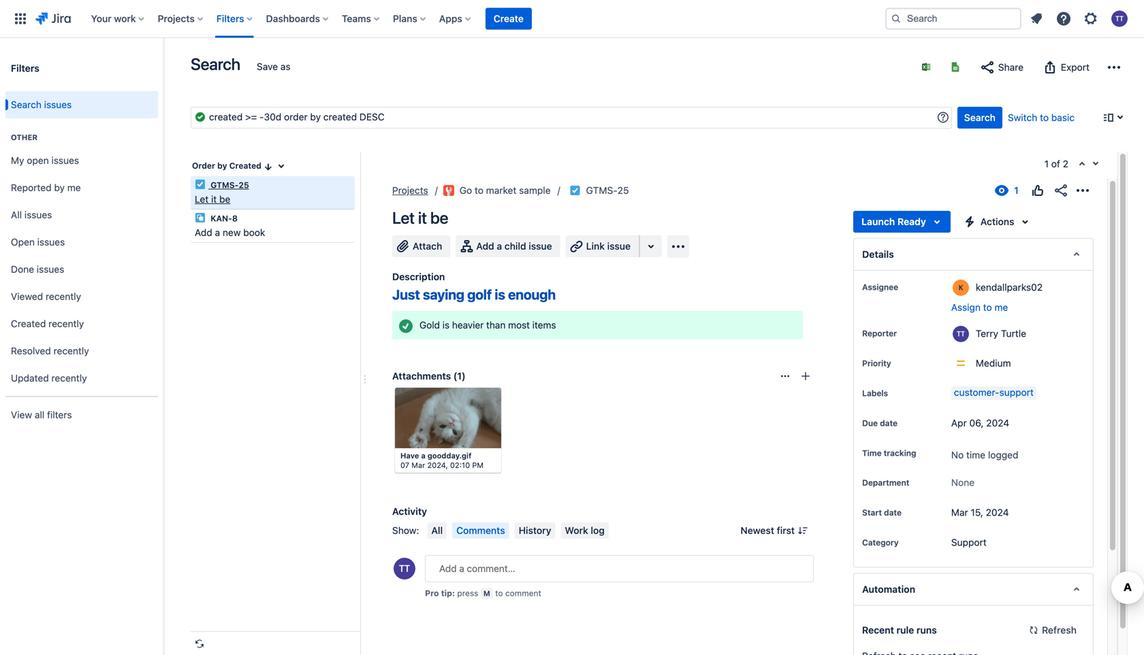 Task type: describe. For each thing, give the bounding box(es) containing it.
add app image
[[670, 239, 687, 255]]

menu bar containing all
[[425, 523, 612, 540]]

1 vertical spatial is
[[443, 320, 450, 331]]

book
[[243, 227, 265, 238]]

turtle
[[1001, 328, 1027, 340]]

date for apr 06, 2024
[[880, 419, 898, 428]]

search image
[[891, 13, 902, 24]]

created recently link
[[5, 311, 158, 338]]

start date
[[862, 508, 902, 518]]

2024 for apr 06, 2024
[[987, 418, 1010, 429]]

to for go
[[475, 185, 484, 196]]

other
[[11, 133, 38, 142]]

15,
[[971, 507, 984, 519]]

resolved
[[11, 346, 51, 357]]

sidebar navigation image
[[149, 54, 178, 82]]

more actions image
[[1108, 59, 1121, 76]]

log
[[591, 526, 605, 537]]

view all filters link
[[5, 402, 158, 429]]

06,
[[970, 418, 984, 429]]

actions image
[[1075, 183, 1091, 199]]

save as
[[257, 61, 291, 72]]

attachments
[[392, 371, 451, 382]]

save
[[257, 61, 278, 72]]

history
[[519, 526, 551, 537]]

all for all issues
[[11, 210, 22, 221]]

to for switch
[[1040, 112, 1049, 123]]

just saying golf is enough
[[392, 287, 556, 303]]

plans button
[[389, 8, 431, 30]]

1 horizontal spatial let
[[392, 208, 415, 228]]

reported by me link
[[5, 174, 158, 202]]

a for new
[[215, 227, 220, 238]]

notifications image
[[1029, 11, 1045, 27]]

export button
[[1035, 57, 1097, 78]]

0 vertical spatial created
[[229, 161, 261, 171]]

your work button
[[87, 8, 150, 30]]

banner containing your work
[[0, 0, 1144, 38]]

assign
[[952, 302, 981, 313]]

0 horizontal spatial task image
[[195, 179, 206, 190]]

gtms-25 link
[[586, 183, 629, 199]]

first
[[777, 526, 795, 537]]

show:
[[392, 526, 419, 537]]

filters button
[[212, 8, 258, 30]]

updated recently
[[11, 373, 87, 384]]

not available - this is the first issue image
[[1077, 159, 1088, 170]]

help image
[[1056, 11, 1072, 27]]

apr
[[952, 418, 967, 429]]

order
[[192, 161, 215, 171]]

automation element
[[854, 574, 1094, 607]]

details
[[862, 249, 894, 260]]

go to market sample
[[460, 185, 551, 196]]

created inside "other" "group"
[[11, 319, 46, 330]]

link web pages and more image
[[643, 238, 659, 255]]

m
[[484, 590, 490, 599]]

go to market sample image
[[443, 185, 454, 196]]

kendallparks02
[[976, 282, 1043, 293]]

apps
[[439, 13, 462, 24]]

heavier
[[452, 320, 484, 331]]

press
[[457, 589, 478, 599]]

reported
[[11, 182, 52, 194]]

gold
[[420, 320, 440, 331]]

basic
[[1052, 112, 1075, 123]]

your
[[91, 13, 112, 24]]

most
[[508, 320, 530, 331]]

recently for resolved recently
[[54, 346, 89, 357]]

save as button
[[250, 56, 297, 78]]

customer-
[[954, 387, 1000, 399]]

1 vertical spatial it
[[418, 208, 427, 228]]

by for order
[[217, 161, 227, 171]]

teams button
[[338, 8, 385, 30]]

share
[[999, 62, 1024, 73]]

recently for viewed recently
[[46, 291, 81, 303]]

apps button
[[435, 8, 476, 30]]

projects for projects link at left top
[[392, 185, 428, 196]]

description
[[392, 271, 445, 283]]

launch ready button
[[854, 211, 951, 233]]

kan-
[[211, 214, 232, 223]]

due
[[862, 419, 878, 428]]

category
[[862, 538, 899, 548]]

create button
[[486, 8, 532, 30]]

apr 06, 2024
[[952, 418, 1010, 429]]

1 vertical spatial let it be
[[392, 208, 448, 228]]

other group
[[5, 119, 158, 396]]

issues for done issues
[[37, 264, 64, 275]]

vote options: no one has voted for this issue yet. image
[[1030, 183, 1046, 199]]

link
[[586, 241, 605, 252]]

logged
[[988, 450, 1019, 461]]

projects link
[[392, 183, 428, 199]]

1 issue from the left
[[529, 241, 552, 252]]

date for mar 15, 2024
[[884, 508, 902, 518]]

appswitcher icon image
[[12, 11, 29, 27]]

order by created
[[192, 161, 261, 171]]

comments
[[456, 526, 505, 537]]

search button
[[958, 107, 1003, 129]]

launch
[[862, 216, 895, 228]]

Add a comment… field
[[425, 556, 814, 583]]

open issues link
[[5, 229, 158, 256]]

work log
[[565, 526, 605, 537]]

enough
[[508, 287, 556, 303]]

1 vertical spatial filters
[[11, 63, 39, 74]]

issues for open issues
[[37, 237, 65, 248]]

your profile and settings image
[[1112, 11, 1128, 27]]

automation
[[862, 584, 916, 596]]

created recently
[[11, 319, 84, 330]]

settings image
[[1083, 11, 1099, 27]]

2
[[1063, 158, 1069, 170]]

copy link to issue image
[[626, 185, 637, 196]]

customer-support link
[[952, 387, 1037, 401]]

activity
[[392, 506, 427, 518]]

2024 for mar 15, 2024
[[986, 507, 1009, 519]]

1 horizontal spatial 25
[[618, 185, 629, 196]]

filters inside popup button
[[216, 13, 244, 24]]

reported by me
[[11, 182, 81, 194]]

link issue
[[586, 241, 631, 252]]

subtask image
[[195, 213, 206, 223]]

work
[[114, 13, 136, 24]]

search for search issues
[[11, 99, 42, 110]]

saying
[[423, 287, 465, 303]]

1 horizontal spatial task image
[[570, 185, 581, 196]]

child
[[505, 241, 526, 252]]

export
[[1061, 62, 1090, 73]]

department
[[862, 478, 910, 488]]

filters
[[47, 410, 72, 421]]

reporter
[[862, 329, 897, 339]]

recently for updated recently
[[51, 373, 87, 384]]

attach button
[[392, 236, 451, 257]]

resolved recently
[[11, 346, 89, 357]]

tip:
[[441, 589, 455, 599]]

all for all
[[431, 526, 443, 537]]

newest first button
[[733, 523, 814, 540]]



Task type: vqa. For each thing, say whether or not it's contained in the screenshot.
the See
no



Task type: locate. For each thing, give the bounding box(es) containing it.
by right the reported
[[54, 182, 65, 194]]

1 vertical spatial search
[[11, 99, 42, 110]]

2024 right 06, at the bottom of the page
[[987, 418, 1010, 429]]

by right "order" on the left of page
[[217, 161, 227, 171]]

be down go to market sample "icon"
[[430, 208, 448, 228]]

small image
[[263, 162, 274, 173]]

recently inside updated recently "link"
[[51, 373, 87, 384]]

0 horizontal spatial me
[[67, 182, 81, 194]]

add a child issue
[[476, 241, 552, 252]]

2 vertical spatial search
[[964, 112, 996, 123]]

switch to basic link
[[1008, 112, 1075, 123]]

main content
[[163, 38, 1144, 656]]

be up kan-8 at the top of page
[[219, 194, 230, 205]]

1 vertical spatial by
[[54, 182, 65, 194]]

time
[[862, 449, 882, 458]]

0 horizontal spatial by
[[54, 182, 65, 194]]

2 issue from the left
[[607, 241, 631, 252]]

0 horizontal spatial let it be
[[195, 194, 230, 205]]

viewed
[[11, 291, 43, 303]]

1 vertical spatial let
[[392, 208, 415, 228]]

recently inside resolved recently link
[[54, 346, 89, 357]]

0 horizontal spatial it
[[211, 194, 217, 205]]

me for assign to me
[[995, 302, 1008, 313]]

market
[[486, 185, 517, 196]]

0 vertical spatial 2024
[[987, 418, 1010, 429]]

support
[[1000, 387, 1034, 399]]

gtms-
[[211, 181, 239, 190], [586, 185, 618, 196]]

filters up search issues
[[11, 63, 39, 74]]

recently down resolved recently link
[[51, 373, 87, 384]]

0 vertical spatial date
[[880, 419, 898, 428]]

created
[[229, 161, 261, 171], [11, 319, 46, 330]]

search inside 'button'
[[964, 112, 996, 123]]

primary element
[[8, 0, 875, 38]]

gtms-25
[[208, 181, 249, 190], [586, 185, 629, 196]]

actions
[[981, 216, 1015, 228]]

0 vertical spatial is
[[495, 287, 505, 303]]

projects left go to market sample "icon"
[[392, 185, 428, 196]]

items
[[532, 320, 556, 331]]

add
[[195, 227, 212, 238], [476, 241, 494, 252]]

projects up 'sidebar navigation' icon
[[158, 13, 195, 24]]

to right m
[[495, 589, 503, 599]]

issues inside group
[[44, 99, 72, 110]]

0 horizontal spatial filters
[[11, 63, 39, 74]]

me down my open issues link
[[67, 182, 81, 194]]

recently down viewed recently link
[[48, 319, 84, 330]]

open issues
[[11, 237, 65, 248]]

issues for all issues
[[24, 210, 52, 221]]

updated
[[11, 373, 49, 384]]

search
[[191, 54, 240, 74], [11, 99, 42, 110], [964, 112, 996, 123]]

attach
[[413, 241, 442, 252]]

golf
[[467, 287, 492, 303]]

0 vertical spatial search
[[191, 54, 240, 74]]

create
[[494, 13, 524, 24]]

0 horizontal spatial gtms-
[[211, 181, 239, 190]]

search down filters popup button
[[191, 54, 240, 74]]

0 vertical spatial filters
[[216, 13, 244, 24]]

all up open
[[11, 210, 22, 221]]

plans
[[393, 13, 417, 24]]

1 horizontal spatial gtms-
[[586, 185, 618, 196]]

recently inside viewed recently link
[[46, 291, 81, 303]]

task image
[[195, 179, 206, 190], [570, 185, 581, 196]]

issue right the 'link' at the top
[[607, 241, 631, 252]]

done issues
[[11, 264, 64, 275]]

projects
[[158, 13, 195, 24], [392, 185, 428, 196]]

delete image
[[479, 394, 495, 411]]

a left child
[[497, 241, 502, 252]]

me inside reported by me link
[[67, 182, 81, 194]]

1 of 2
[[1045, 158, 1069, 170]]

1 vertical spatial all
[[431, 526, 443, 537]]

ready
[[898, 216, 926, 228]]

created down viewed
[[11, 319, 46, 330]]

1
[[1045, 158, 1049, 170]]

add for add a new book
[[195, 227, 212, 238]]

all right show:
[[431, 526, 443, 537]]

labels
[[862, 389, 888, 399]]

recently down created recently link
[[54, 346, 89, 357]]

search left switch
[[964, 112, 996, 123]]

switch to basic
[[1008, 112, 1075, 123]]

projects for the projects dropdown button
[[158, 13, 195, 24]]

0 vertical spatial me
[[67, 182, 81, 194]]

add for add a child issue
[[476, 241, 494, 252]]

download image
[[456, 394, 472, 411]]

0 horizontal spatial created
[[11, 319, 46, 330]]

0 vertical spatial let it be
[[195, 194, 230, 205]]

switch
[[1008, 112, 1038, 123]]

1 vertical spatial 2024
[[986, 507, 1009, 519]]

to left 'basic'
[[1040, 112, 1049, 123]]

no
[[952, 450, 964, 461]]

comment
[[505, 589, 541, 599]]

all issues
[[11, 210, 52, 221]]

recently up created recently
[[46, 291, 81, 303]]

task image down "order" on the left of page
[[195, 179, 206, 190]]

1 horizontal spatial projects
[[392, 185, 428, 196]]

open
[[27, 155, 49, 166]]

recently for created recently
[[48, 319, 84, 330]]

pro tip: press m to comment
[[425, 589, 541, 599]]

1 vertical spatial projects
[[392, 185, 428, 196]]

2 horizontal spatial search
[[964, 112, 996, 123]]

filters right the projects dropdown button
[[216, 13, 244, 24]]

0 vertical spatial add
[[195, 227, 212, 238]]

as
[[281, 61, 291, 72]]

than
[[486, 320, 506, 331]]

created left small icon
[[229, 161, 261, 171]]

gtms-25 down order by created
[[208, 181, 249, 190]]

all inside "other" "group"
[[11, 210, 22, 221]]

me inside "assign to me" button
[[995, 302, 1008, 313]]

1 horizontal spatial add
[[476, 241, 494, 252]]

done issues link
[[5, 256, 158, 283]]

0 vertical spatial by
[[217, 161, 227, 171]]

0 horizontal spatial be
[[219, 194, 230, 205]]

0 horizontal spatial let
[[195, 194, 209, 205]]

all button
[[427, 523, 447, 540]]

due date
[[862, 419, 898, 428]]

assignee
[[862, 283, 899, 292]]

jira image
[[35, 11, 71, 27], [35, 11, 71, 27]]

add attachment image
[[800, 371, 811, 382]]

a left new
[[215, 227, 220, 238]]

attachments (1)
[[392, 371, 466, 382]]

gold is heavier than most items
[[420, 320, 556, 331]]

0 vertical spatial let
[[195, 194, 209, 205]]

25
[[239, 181, 249, 190], [618, 185, 629, 196]]

0 vertical spatial be
[[219, 194, 230, 205]]

1 horizontal spatial it
[[418, 208, 427, 228]]

search for search 'button'
[[964, 112, 996, 123]]

1 horizontal spatial issue
[[607, 241, 631, 252]]

more information about this user image
[[953, 326, 969, 343]]

0 horizontal spatial gtms-25
[[208, 181, 249, 190]]

order by created link
[[191, 157, 275, 174]]

me for reported by me
[[67, 182, 81, 194]]

to right the go
[[475, 185, 484, 196]]

work log button
[[561, 523, 609, 540]]

projects inside dropdown button
[[158, 13, 195, 24]]

support
[[952, 537, 987, 549]]

comments button
[[452, 523, 509, 540]]

1 vertical spatial me
[[995, 302, 1008, 313]]

open in microsoft excel image
[[921, 62, 932, 73]]

0 vertical spatial projects
[[158, 13, 195, 24]]

1 vertical spatial a
[[497, 241, 502, 252]]

Search field
[[886, 8, 1022, 30]]

just
[[392, 287, 420, 303]]

0 horizontal spatial a
[[215, 227, 220, 238]]

1 vertical spatial add
[[476, 241, 494, 252]]

0 horizontal spatial is
[[443, 320, 450, 331]]

assign to me button
[[952, 301, 1080, 315]]

0 horizontal spatial search
[[11, 99, 42, 110]]

next issue 'kan-8' ( type 'j' ) image
[[1091, 159, 1101, 170]]

1 vertical spatial be
[[430, 208, 448, 228]]

search up the "other"
[[11, 99, 42, 110]]

0 horizontal spatial add
[[195, 227, 212, 238]]

1 horizontal spatial is
[[495, 287, 505, 303]]

banner
[[0, 0, 1144, 38]]

details element
[[854, 238, 1094, 271]]

by for reported
[[54, 182, 65, 194]]

of
[[1052, 158, 1061, 170]]

let up subtask image
[[195, 194, 209, 205]]

0 horizontal spatial all
[[11, 210, 22, 221]]

1 horizontal spatial be
[[430, 208, 448, 228]]

it up attach button
[[418, 208, 427, 228]]

0 horizontal spatial projects
[[158, 13, 195, 24]]

add down subtask image
[[195, 227, 212, 238]]

0 horizontal spatial issue
[[529, 241, 552, 252]]

terry
[[976, 328, 999, 340]]

is
[[495, 287, 505, 303], [443, 320, 450, 331]]

search issues link
[[5, 91, 158, 119]]

actions button
[[956, 211, 1039, 233]]

attachments menu image
[[780, 371, 791, 382]]

open in google sheets image
[[950, 62, 961, 73]]

all inside "button"
[[431, 526, 443, 537]]

is right the golf
[[495, 287, 505, 303]]

1 horizontal spatial filters
[[216, 13, 244, 24]]

search inside group
[[11, 99, 42, 110]]

other heading
[[5, 132, 158, 143]]

25 down the order by created link
[[239, 181, 249, 190]]

to for assign
[[983, 302, 992, 313]]

0 vertical spatial it
[[211, 194, 217, 205]]

issues for search issues
[[44, 99, 72, 110]]

recently inside created recently link
[[48, 319, 84, 330]]

no time logged
[[952, 450, 1019, 461]]

a inside add a child issue button
[[497, 241, 502, 252]]

1 horizontal spatial created
[[229, 161, 261, 171]]

more information about this user image
[[953, 280, 969, 296]]

25 up link issue
[[618, 185, 629, 196]]

it up kan-
[[211, 194, 217, 205]]

task image left gtms-25 link
[[570, 185, 581, 196]]

let it be up kan-
[[195, 194, 230, 205]]

by
[[217, 161, 227, 171], [54, 182, 65, 194]]

add inside button
[[476, 241, 494, 252]]

search issues group
[[5, 87, 158, 123]]

teams
[[342, 13, 371, 24]]

me down the kendallparks02
[[995, 302, 1008, 313]]

menu bar
[[425, 523, 612, 540]]

time tracking pin to top. only you can see pinned fields. image
[[919, 448, 930, 459]]

gtms- down order by created
[[211, 181, 239, 190]]

me
[[67, 182, 81, 194], [995, 302, 1008, 313]]

customer-support
[[954, 387, 1034, 399]]

None text field
[[191, 107, 952, 129]]

0 vertical spatial a
[[215, 227, 220, 238]]

let down projects link at left top
[[392, 208, 415, 228]]

gtms- left copy link to issue image
[[586, 185, 618, 196]]

let it be up attach button
[[392, 208, 448, 228]]

your work
[[91, 13, 136, 24]]

1 vertical spatial created
[[11, 319, 46, 330]]

to
[[1040, 112, 1049, 123], [475, 185, 484, 196], [983, 302, 992, 313], [495, 589, 503, 599]]

time tracking
[[862, 449, 917, 458]]

date right the due
[[880, 419, 898, 428]]

1 horizontal spatial all
[[431, 526, 443, 537]]

let
[[195, 194, 209, 205], [392, 208, 415, 228]]

1 horizontal spatial gtms-25
[[586, 185, 629, 196]]

1 horizontal spatial let it be
[[392, 208, 448, 228]]

1 horizontal spatial search
[[191, 54, 240, 74]]

0 vertical spatial all
[[11, 210, 22, 221]]

gtms-25 up link issue
[[586, 185, 629, 196]]

panel success image
[[398, 319, 414, 335]]

a for child
[[497, 241, 502, 252]]

2024 right 15,
[[986, 507, 1009, 519]]

add left child
[[476, 241, 494, 252]]

a
[[215, 227, 220, 238], [497, 241, 502, 252]]

work
[[565, 526, 588, 537]]

0 horizontal spatial 25
[[239, 181, 249, 190]]

to right assign
[[983, 302, 992, 313]]

all
[[35, 410, 44, 421]]

terry turtle
[[976, 328, 1027, 340]]

1 horizontal spatial by
[[217, 161, 227, 171]]

1 horizontal spatial me
[[995, 302, 1008, 313]]

my open issues
[[11, 155, 79, 166]]

is right gold
[[443, 320, 450, 331]]

date right start
[[884, 508, 902, 518]]

time
[[967, 450, 986, 461]]

1 vertical spatial date
[[884, 508, 902, 518]]

(1)
[[453, 371, 466, 382]]

issue right child
[[529, 241, 552, 252]]

dashboards
[[266, 13, 320, 24]]

1 horizontal spatial a
[[497, 241, 502, 252]]

updated recently link
[[5, 365, 158, 392]]

none
[[952, 477, 975, 489]]

to inside button
[[983, 302, 992, 313]]

by inside "other" "group"
[[54, 182, 65, 194]]



